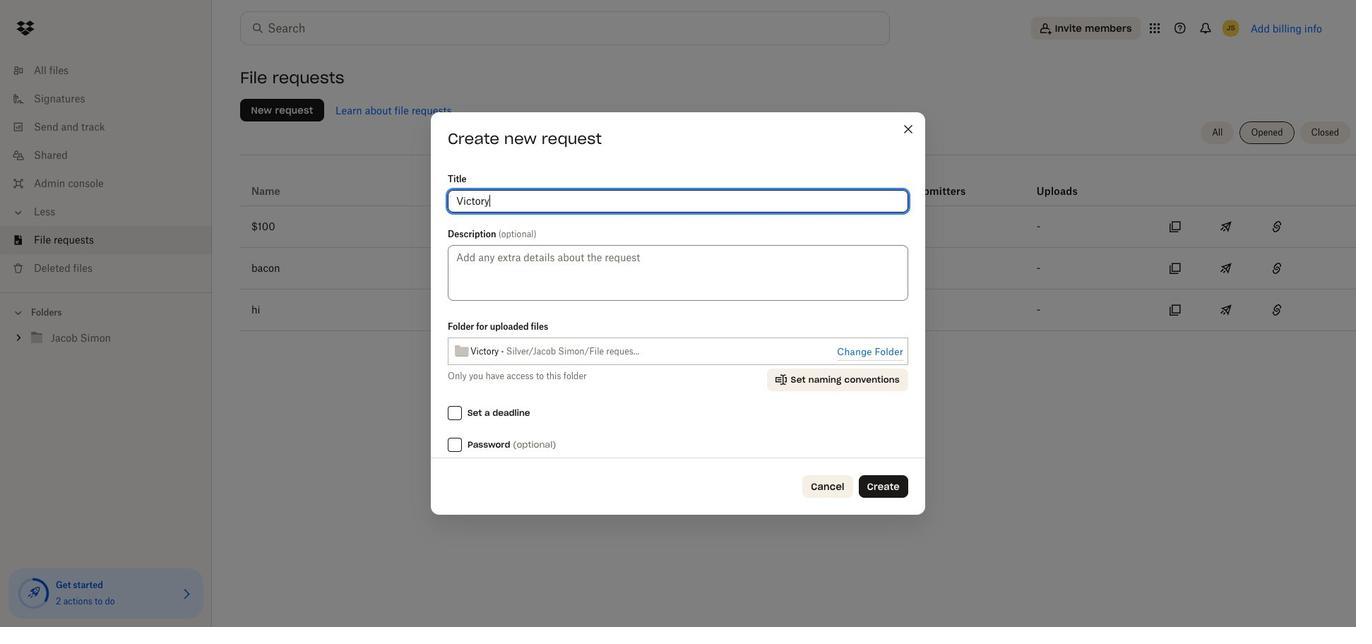 Task type: describe. For each thing, give the bounding box(es) containing it.
cell for fourth row
[[1306, 290, 1357, 331]]

1 column header from the left
[[719, 166, 804, 200]]

1 copy link image from the top
[[1269, 218, 1286, 235]]

copy email image
[[1167, 260, 1184, 277]]

Add any extra details about the request text field
[[448, 245, 909, 301]]

copy link image
[[1269, 260, 1286, 277]]

Explain what the request is for text field
[[456, 194, 900, 209]]

3 column header from the left
[[1037, 166, 1094, 200]]

1 row from the top
[[240, 160, 1357, 206]]

3 row from the top
[[240, 248, 1357, 290]]

send email image for second copy link icon from the bottom
[[1218, 218, 1235, 235]]



Task type: locate. For each thing, give the bounding box(es) containing it.
1 horizontal spatial column header
[[910, 166, 966, 200]]

4 row from the top
[[240, 290, 1357, 331]]

1 vertical spatial copy email image
[[1167, 302, 1184, 319]]

2 copy link image from the top
[[1269, 302, 1286, 319]]

less image
[[11, 206, 25, 220]]

list item
[[0, 226, 212, 254]]

table
[[240, 160, 1357, 331]]

copy link image down copy link image
[[1269, 302, 1286, 319]]

cell
[[1306, 206, 1357, 247], [1306, 290, 1357, 331]]

0 vertical spatial copy link image
[[1269, 218, 1286, 235]]

1 send email image from the top
[[1218, 218, 1235, 235]]

2 vertical spatial send email image
[[1218, 302, 1235, 319]]

2 send email image from the top
[[1218, 260, 1235, 277]]

1 cell from the top
[[1306, 206, 1357, 247]]

2 row from the top
[[240, 206, 1357, 248]]

2 cell from the top
[[1306, 290, 1357, 331]]

cell for second row
[[1306, 206, 1357, 247]]

copy email image for second copy link icon from the bottom send email image
[[1167, 218, 1184, 235]]

0 vertical spatial copy email image
[[1167, 218, 1184, 235]]

2 copy email image from the top
[[1167, 302, 1184, 319]]

row
[[240, 160, 1357, 206], [240, 206, 1357, 248], [240, 248, 1357, 290], [240, 290, 1357, 331]]

dropbox image
[[11, 14, 40, 42]]

column header
[[719, 166, 804, 200], [910, 166, 966, 200], [1037, 166, 1094, 200]]

copy email image for send email image related to 1st copy link icon from the bottom of the page
[[1167, 302, 1184, 319]]

copy email image down copy email image
[[1167, 302, 1184, 319]]

0 horizontal spatial column header
[[719, 166, 804, 200]]

1 vertical spatial send email image
[[1218, 260, 1235, 277]]

send email image
[[1218, 218, 1235, 235], [1218, 260, 1235, 277], [1218, 302, 1235, 319]]

list
[[0, 48, 212, 293]]

copy link image
[[1269, 218, 1286, 235], [1269, 302, 1286, 319]]

dialog
[[431, 112, 926, 515]]

copy link image up copy link image
[[1269, 218, 1286, 235]]

2 horizontal spatial column header
[[1037, 166, 1094, 200]]

copy email image up copy email image
[[1167, 218, 1184, 235]]

1 vertical spatial cell
[[1306, 290, 1357, 331]]

copy email image
[[1167, 218, 1184, 235], [1167, 302, 1184, 319]]

send email image for 1st copy link icon from the bottom of the page
[[1218, 302, 1235, 319]]

3 send email image from the top
[[1218, 302, 1235, 319]]

row group
[[240, 206, 1357, 331]]

0 vertical spatial cell
[[1306, 206, 1357, 247]]

0 vertical spatial send email image
[[1218, 218, 1235, 235]]

2 column header from the left
[[910, 166, 966, 200]]

1 copy email image from the top
[[1167, 218, 1184, 235]]

1 vertical spatial copy link image
[[1269, 302, 1286, 319]]



Task type: vqa. For each thing, say whether or not it's contained in the screenshot.
Folder settings icon
no



